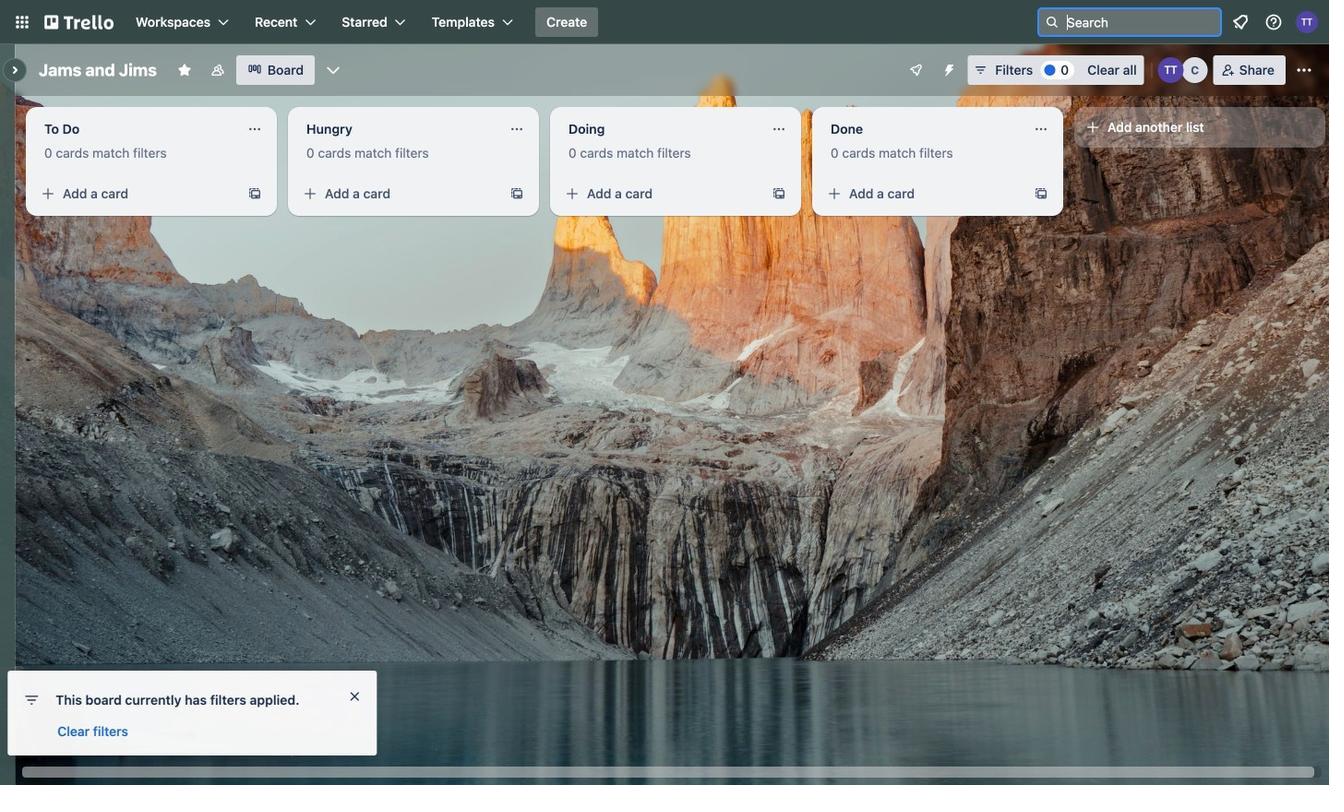 Task type: locate. For each thing, give the bounding box(es) containing it.
primary element
[[0, 0, 1329, 44]]

None text field
[[33, 114, 236, 144], [295, 114, 499, 144], [820, 114, 1023, 144], [33, 114, 236, 144], [295, 114, 499, 144], [820, 114, 1023, 144]]

terry turtle (terryturtle) image
[[1296, 11, 1318, 33]]

workspace visible image
[[210, 63, 225, 78]]

terry turtle (terryturtle) image
[[1158, 57, 1184, 83]]

Search field
[[1038, 7, 1222, 37]]

show menu image
[[1295, 61, 1314, 79]]

search image
[[1045, 15, 1060, 30]]

alert
[[30, 671, 399, 756]]

power ups image
[[909, 63, 924, 78]]

None text field
[[558, 114, 761, 144]]

star or unstar board image
[[177, 63, 192, 78]]

0 notifications image
[[1230, 11, 1252, 33]]

automation image
[[935, 55, 960, 81]]

create from template… image
[[247, 186, 262, 201], [510, 186, 524, 201], [772, 186, 787, 201], [1034, 186, 1049, 201]]



Task type: vqa. For each thing, say whether or not it's contained in the screenshot.
RECENT dropdown button
no



Task type: describe. For each thing, give the bounding box(es) containing it.
3 create from template… image from the left
[[772, 186, 787, 201]]

dismiss flag image
[[369, 690, 384, 704]]

back to home image
[[44, 7, 114, 37]]

Board name text field
[[30, 55, 166, 85]]

open information menu image
[[1265, 13, 1283, 31]]

4 create from template… image from the left
[[1034, 186, 1049, 201]]

customize views image
[[324, 61, 343, 79]]

1 create from template… image from the left
[[247, 186, 262, 201]]

chestercheeetah (chestercheeetah) image
[[1182, 57, 1208, 83]]

2 create from template… image from the left
[[510, 186, 524, 201]]



